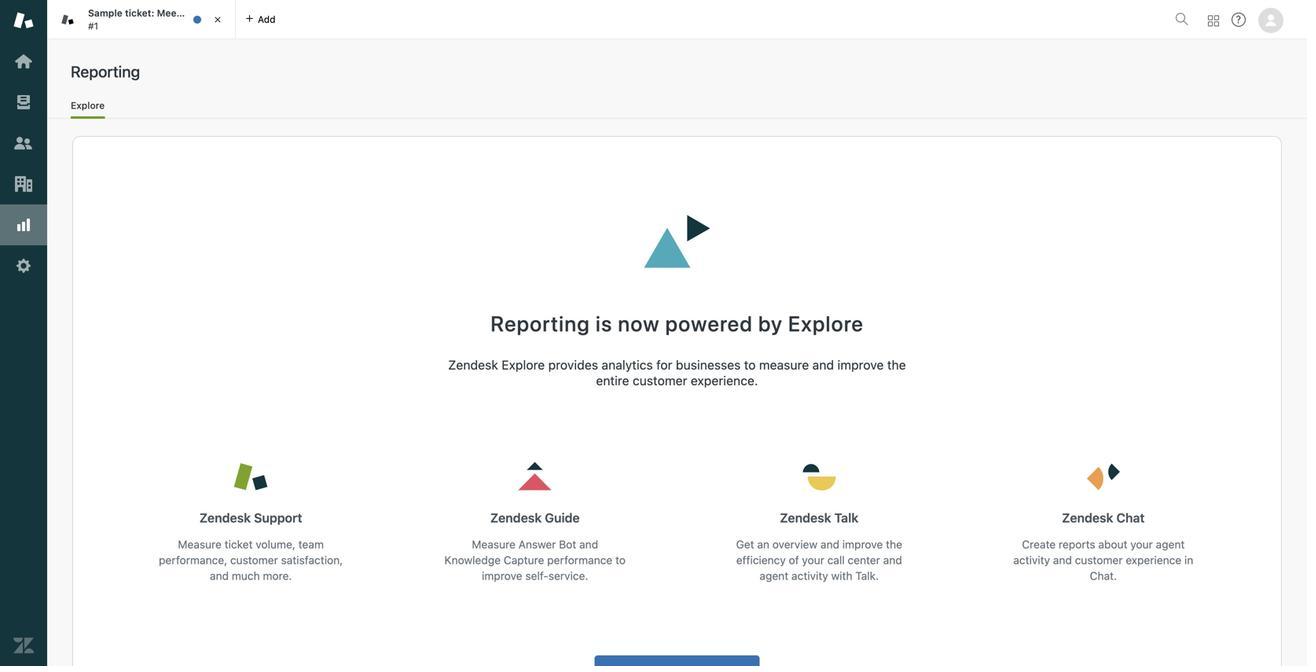 Task type: describe. For each thing, give the bounding box(es) containing it.
add
[[258, 14, 276, 25]]

answer
[[519, 538, 556, 551]]

explore link
[[71, 100, 105, 119]]

zendesk for zendesk chat
[[1063, 510, 1114, 525]]

talk
[[835, 510, 859, 525]]

support
[[254, 510, 302, 525]]

the inside sample ticket: meet the ticket #1
[[183, 8, 198, 19]]

overview
[[773, 538, 818, 551]]

customer inside the zendesk explore provides analytics for businesses to measure and improve the entire customer experience.
[[633, 373, 688, 388]]

guide
[[545, 510, 580, 525]]

experience
[[1126, 553, 1182, 566]]

close image
[[210, 12, 226, 28]]

get help image
[[1232, 13, 1247, 27]]

zendesk for zendesk talk
[[780, 510, 832, 525]]

meet
[[157, 8, 180, 19]]

and inside measure answer bot and knowledge capture performance to improve self-service.
[[580, 538, 599, 551]]

get
[[737, 538, 755, 551]]

more.
[[263, 569, 292, 582]]

chat
[[1117, 510, 1145, 525]]

with
[[832, 569, 853, 582]]

about
[[1099, 538, 1128, 551]]

measure ticket volume, team performance, customer satisfaction, and much more.
[[159, 538, 343, 582]]

and inside create reports about your agent activity and customer experience in chat.
[[1054, 553, 1073, 566]]

reporting for reporting
[[71, 62, 140, 81]]

to inside measure answer bot and knowledge capture performance to improve self-service.
[[616, 553, 626, 566]]

ticket:
[[125, 8, 155, 19]]

customer inside create reports about your agent activity and customer experience in chat.
[[1076, 553, 1124, 566]]

your inside create reports about your agent activity and customer experience in chat.
[[1131, 538, 1154, 551]]

provides
[[549, 357, 599, 372]]

reporting for reporting is now powered by explore
[[491, 311, 591, 336]]

main element
[[0, 0, 47, 666]]

admin image
[[13, 256, 34, 276]]

agent inside create reports about your agent activity and customer experience in chat.
[[1157, 538, 1186, 551]]

zendesk support
[[200, 510, 302, 525]]

views image
[[13, 92, 34, 112]]

ticket inside measure ticket volume, team performance, customer satisfaction, and much more.
[[225, 538, 253, 551]]

zendesk chat
[[1063, 510, 1145, 525]]

measure for zendesk support
[[178, 538, 222, 551]]

agent inside get an overview and improve the efficiency of your call center and agent activity with talk.
[[760, 569, 789, 582]]

of
[[789, 553, 800, 566]]

create
[[1023, 538, 1056, 551]]

is
[[596, 311, 613, 336]]

for
[[657, 357, 673, 372]]

knowledge
[[445, 553, 501, 566]]

the inside the zendesk explore provides analytics for businesses to measure and improve the entire customer experience.
[[888, 357, 907, 372]]

sample
[[88, 8, 123, 19]]

zendesk for zendesk support
[[200, 510, 251, 525]]

customer inside measure ticket volume, team performance, customer satisfaction, and much more.
[[230, 553, 278, 566]]

performance
[[548, 553, 613, 566]]

chat.
[[1091, 569, 1118, 582]]

#1
[[88, 20, 98, 31]]

tabs tab list
[[47, 0, 1170, 39]]

measure answer bot and knowledge capture performance to improve self-service.
[[445, 538, 626, 582]]

self-
[[526, 569, 549, 582]]

zendesk for zendesk guide
[[491, 510, 542, 525]]

and inside the zendesk explore provides analytics for businesses to measure and improve the entire customer experience.
[[813, 357, 835, 372]]



Task type: locate. For each thing, give the bounding box(es) containing it.
capture
[[504, 553, 545, 566]]

zendesk support image
[[13, 10, 34, 31]]

zendesk guide
[[491, 510, 580, 525]]

0 vertical spatial activity
[[1014, 553, 1051, 566]]

1 horizontal spatial agent
[[1157, 538, 1186, 551]]

reporting
[[71, 62, 140, 81], [491, 311, 591, 336]]

1 horizontal spatial explore
[[502, 357, 545, 372]]

customers image
[[13, 133, 34, 153]]

zendesk products image
[[1209, 15, 1220, 26]]

measure inside measure answer bot and knowledge capture performance to improve self-service.
[[472, 538, 516, 551]]

businesses
[[676, 357, 741, 372]]

to inside the zendesk explore provides analytics for businesses to measure and improve the entire customer experience.
[[745, 357, 756, 372]]

2 vertical spatial the
[[886, 538, 903, 551]]

your right of
[[803, 553, 825, 566]]

measure up knowledge
[[472, 538, 516, 551]]

1 horizontal spatial reporting
[[491, 311, 591, 336]]

activity
[[1014, 553, 1051, 566], [792, 569, 829, 582]]

the inside get an overview and improve the efficiency of your call center and agent activity with talk.
[[886, 538, 903, 551]]

customer up much
[[230, 553, 278, 566]]

1 horizontal spatial measure
[[472, 538, 516, 551]]

1 vertical spatial your
[[803, 553, 825, 566]]

0 vertical spatial agent
[[1157, 538, 1186, 551]]

in
[[1185, 553, 1194, 566]]

explore inside the zendesk explore provides analytics for businesses to measure and improve the entire customer experience.
[[502, 357, 545, 372]]

0 horizontal spatial agent
[[760, 569, 789, 582]]

1 vertical spatial improve
[[843, 538, 884, 551]]

0 vertical spatial explore
[[71, 100, 105, 111]]

1 horizontal spatial your
[[1131, 538, 1154, 551]]

by
[[759, 311, 783, 336]]

improve right the measure on the bottom of page
[[838, 357, 884, 372]]

tab
[[47, 0, 236, 39]]

improve
[[838, 357, 884, 372], [843, 538, 884, 551], [482, 569, 523, 582]]

your
[[1131, 538, 1154, 551], [803, 553, 825, 566]]

reporting image
[[13, 215, 34, 235]]

tab containing sample ticket: meet the ticket
[[47, 0, 236, 39]]

explore
[[71, 100, 105, 111], [789, 311, 864, 336], [502, 357, 545, 372]]

2 horizontal spatial explore
[[789, 311, 864, 336]]

and
[[813, 357, 835, 372], [580, 538, 599, 551], [821, 538, 840, 551], [884, 553, 903, 566], [1054, 553, 1073, 566], [210, 569, 229, 582]]

zendesk
[[448, 357, 499, 372], [200, 510, 251, 525], [491, 510, 542, 525], [780, 510, 832, 525], [1063, 510, 1114, 525]]

team
[[299, 538, 324, 551]]

agent down efficiency
[[760, 569, 789, 582]]

0 vertical spatial to
[[745, 357, 756, 372]]

ticket
[[200, 8, 227, 19], [225, 538, 253, 551]]

efficiency
[[737, 553, 786, 566]]

create reports about your agent activity and customer experience in chat.
[[1014, 538, 1194, 582]]

an
[[758, 538, 770, 551]]

zendesk inside the zendesk explore provides analytics for businesses to measure and improve the entire customer experience.
[[448, 357, 499, 372]]

get started image
[[13, 51, 34, 72]]

the
[[183, 8, 198, 19], [888, 357, 907, 372], [886, 538, 903, 551]]

0 vertical spatial your
[[1131, 538, 1154, 551]]

reports
[[1059, 538, 1096, 551]]

ticket right meet
[[200, 8, 227, 19]]

0 horizontal spatial explore
[[71, 100, 105, 111]]

customer down the for
[[633, 373, 688, 388]]

improve inside get an overview and improve the efficiency of your call center and agent activity with talk.
[[843, 538, 884, 551]]

talk.
[[856, 569, 879, 582]]

get an overview and improve the efficiency of your call center and agent activity with talk.
[[737, 538, 903, 582]]

volume,
[[256, 538, 296, 551]]

powered
[[666, 311, 753, 336]]

your inside get an overview and improve the efficiency of your call center and agent activity with talk.
[[803, 553, 825, 566]]

0 horizontal spatial customer
[[230, 553, 278, 566]]

reporting is now powered by explore
[[491, 311, 864, 336]]

zendesk image
[[13, 635, 34, 656]]

explore right by
[[789, 311, 864, 336]]

improve up "center" at bottom right
[[843, 538, 884, 551]]

0 horizontal spatial measure
[[178, 538, 222, 551]]

to right performance
[[616, 553, 626, 566]]

1 vertical spatial ticket
[[225, 538, 253, 551]]

zendesk explore provides analytics for businesses to measure and improve the entire customer experience.
[[448, 357, 907, 388]]

and right the measure on the bottom of page
[[813, 357, 835, 372]]

0 horizontal spatial reporting
[[71, 62, 140, 81]]

0 vertical spatial improve
[[838, 357, 884, 372]]

and up call
[[821, 538, 840, 551]]

1 vertical spatial agent
[[760, 569, 789, 582]]

analytics
[[602, 357, 653, 372]]

0 horizontal spatial your
[[803, 553, 825, 566]]

and left much
[[210, 569, 229, 582]]

1 horizontal spatial customer
[[633, 373, 688, 388]]

zendesk for zendesk explore provides analytics for businesses to measure and improve the entire customer experience.
[[448, 357, 499, 372]]

customer
[[633, 373, 688, 388], [230, 553, 278, 566], [1076, 553, 1124, 566]]

2 measure from the left
[[472, 538, 516, 551]]

agent
[[1157, 538, 1186, 551], [760, 569, 789, 582]]

measure
[[760, 357, 810, 372]]

2 vertical spatial explore
[[502, 357, 545, 372]]

1 horizontal spatial activity
[[1014, 553, 1051, 566]]

improve down capture
[[482, 569, 523, 582]]

reporting up provides
[[491, 311, 591, 336]]

and right "center" at bottom right
[[884, 553, 903, 566]]

experience.
[[691, 373, 759, 388]]

center
[[848, 553, 881, 566]]

bot
[[559, 538, 577, 551]]

measure
[[178, 538, 222, 551], [472, 538, 516, 551]]

agent up 'experience'
[[1157, 538, 1186, 551]]

activity down the create on the bottom right of page
[[1014, 553, 1051, 566]]

add button
[[236, 0, 285, 39]]

and down reports
[[1054, 553, 1073, 566]]

to
[[745, 357, 756, 372], [616, 553, 626, 566]]

reporting up explore link
[[71, 62, 140, 81]]

call
[[828, 553, 845, 566]]

improve inside measure answer bot and knowledge capture performance to improve self-service.
[[482, 569, 523, 582]]

entire
[[596, 373, 630, 388]]

activity inside get an overview and improve the efficiency of your call center and agent activity with talk.
[[792, 569, 829, 582]]

1 measure from the left
[[178, 538, 222, 551]]

0 horizontal spatial to
[[616, 553, 626, 566]]

and inside measure ticket volume, team performance, customer satisfaction, and much more.
[[210, 569, 229, 582]]

measure for zendesk guide
[[472, 538, 516, 551]]

ticket inside sample ticket: meet the ticket #1
[[200, 8, 227, 19]]

service.
[[549, 569, 589, 582]]

0 vertical spatial ticket
[[200, 8, 227, 19]]

1 vertical spatial the
[[888, 357, 907, 372]]

explore right views icon
[[71, 100, 105, 111]]

measure inside measure ticket volume, team performance, customer satisfaction, and much more.
[[178, 538, 222, 551]]

to up experience.
[[745, 357, 756, 372]]

0 vertical spatial the
[[183, 8, 198, 19]]

1 vertical spatial activity
[[792, 569, 829, 582]]

organizations image
[[13, 174, 34, 194]]

activity down of
[[792, 569, 829, 582]]

now
[[618, 311, 660, 336]]

1 horizontal spatial to
[[745, 357, 756, 372]]

activity inside create reports about your agent activity and customer experience in chat.
[[1014, 553, 1051, 566]]

satisfaction,
[[281, 553, 343, 566]]

much
[[232, 569, 260, 582]]

2 horizontal spatial customer
[[1076, 553, 1124, 566]]

zendesk talk
[[780, 510, 859, 525]]

1 vertical spatial explore
[[789, 311, 864, 336]]

1 vertical spatial to
[[616, 553, 626, 566]]

explore left provides
[[502, 357, 545, 372]]

0 horizontal spatial activity
[[792, 569, 829, 582]]

customer up "chat."
[[1076, 553, 1124, 566]]

1 vertical spatial reporting
[[491, 311, 591, 336]]

performance,
[[159, 553, 227, 566]]

measure up performance,
[[178, 538, 222, 551]]

improve inside the zendesk explore provides analytics for businesses to measure and improve the entire customer experience.
[[838, 357, 884, 372]]

0 vertical spatial reporting
[[71, 62, 140, 81]]

your up 'experience'
[[1131, 538, 1154, 551]]

ticket down zendesk support
[[225, 538, 253, 551]]

sample ticket: meet the ticket #1
[[88, 8, 227, 31]]

2 vertical spatial improve
[[482, 569, 523, 582]]

and up performance
[[580, 538, 599, 551]]



Task type: vqa. For each thing, say whether or not it's contained in the screenshot.


